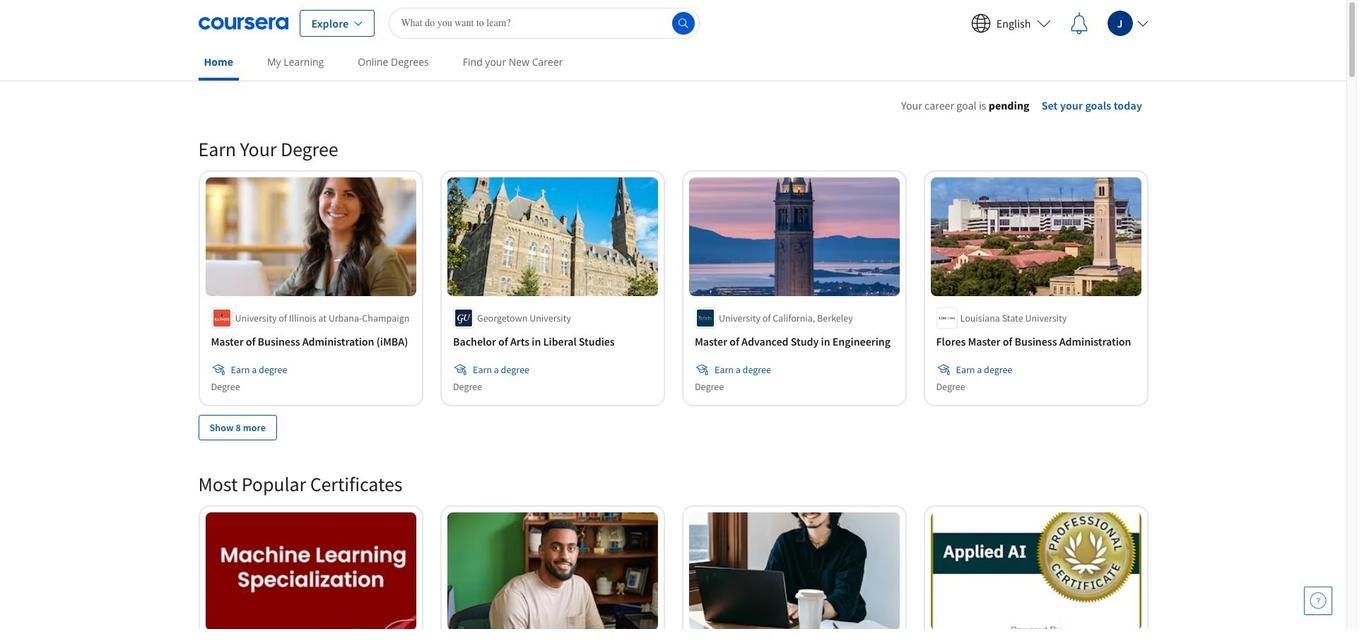 Task type: describe. For each thing, give the bounding box(es) containing it.
What do you want to learn? text field
[[389, 7, 700, 39]]

help center image
[[1310, 592, 1327, 609]]

most popular certificates collection element
[[190, 449, 1157, 629]]



Task type: locate. For each thing, give the bounding box(es) containing it.
None search field
[[389, 7, 700, 39]]

earn your degree collection element
[[190, 114, 1157, 463]]

region
[[842, 117, 1302, 257]]

coursera image
[[198, 12, 288, 34]]



Task type: vqa. For each thing, say whether or not it's contained in the screenshot.
UX
no



